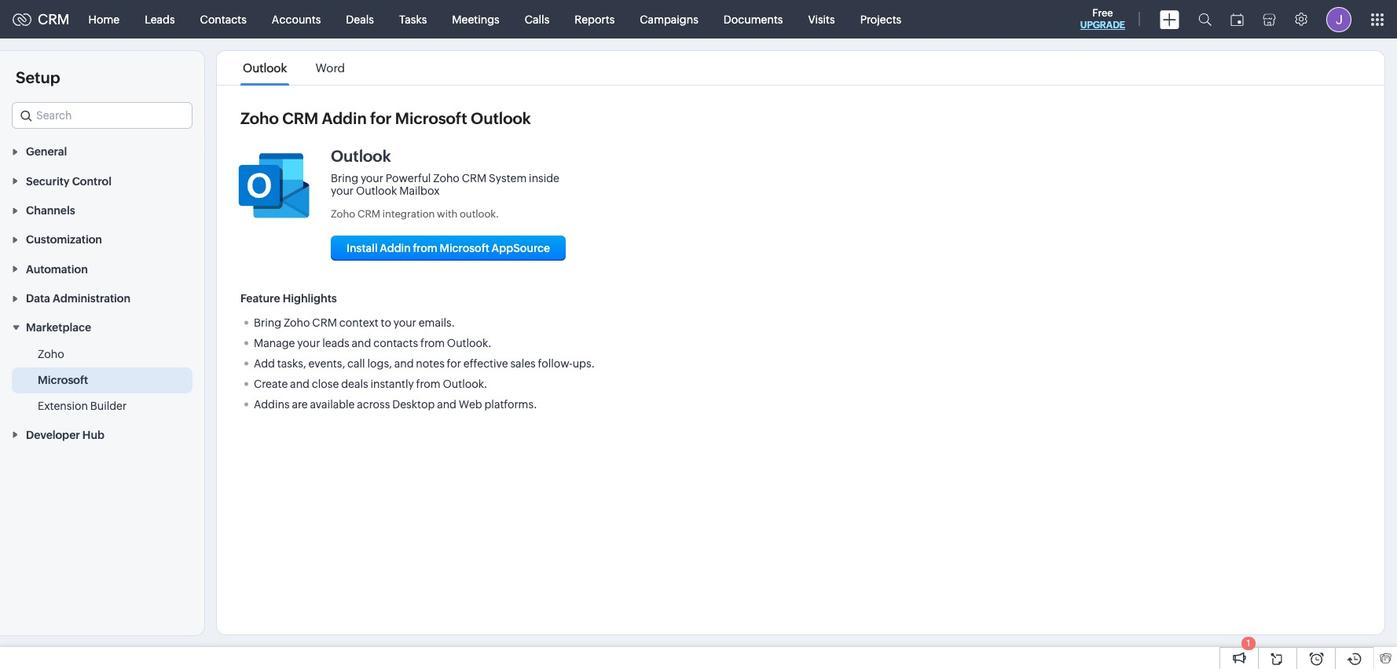 Task type: vqa. For each thing, say whether or not it's contained in the screenshot.
second Advertisement from the top of the 'Row Group' containing Christopher Maclead (Sample)
no



Task type: locate. For each thing, give the bounding box(es) containing it.
microsoft down outlook. on the top left of the page
[[440, 242, 490, 255]]

logo image
[[13, 13, 31, 26]]

bring inside bring zoho crm context to your emails. manage your leads and contacts from outlook. add tasks, events, call logs, and notes for effective sales follow-ups. create and close deals instantly from outlook. addins are available across desktop and web platforms.
[[254, 317, 281, 329]]

security control button
[[0, 166, 204, 195]]

crm up leads
[[312, 317, 337, 329]]

word
[[316, 61, 345, 75]]

1 horizontal spatial bring
[[331, 172, 358, 185]]

list containing outlook
[[229, 51, 359, 85]]

from inside button
[[413, 242, 438, 255]]

marketplace button
[[0, 313, 204, 342]]

desktop
[[392, 399, 435, 411]]

outlook down zoho crm addin for microsoft outlook
[[331, 147, 391, 165]]

crm inside outlook bring your powerful zoho crm system inside your outlook mailbox
[[462, 172, 487, 185]]

search image
[[1199, 13, 1212, 26]]

zoho up with
[[433, 172, 460, 185]]

call
[[347, 358, 365, 370]]

0 vertical spatial addin
[[322, 109, 367, 127]]

1
[[1247, 639, 1251, 649]]

calls link
[[512, 0, 562, 38]]

hub
[[82, 429, 105, 442]]

accounts link
[[259, 0, 334, 38]]

1 vertical spatial for
[[447, 358, 461, 370]]

tasks link
[[387, 0, 440, 38]]

with
[[437, 208, 458, 220]]

outlook.
[[460, 208, 499, 220]]

deals link
[[334, 0, 387, 38]]

your up tasks,
[[297, 337, 320, 350]]

None field
[[12, 102, 193, 129]]

1 vertical spatial addin
[[380, 242, 411, 255]]

from down notes
[[416, 378, 441, 391]]

microsoft up outlook bring your powerful zoho crm system inside your outlook mailbox
[[395, 109, 467, 127]]

for
[[370, 109, 392, 127], [447, 358, 461, 370]]

2 vertical spatial microsoft
[[38, 374, 88, 387]]

microsoft up extension at the bottom left of page
[[38, 374, 88, 387]]

zoho link
[[38, 347, 64, 363]]

0 vertical spatial bring
[[331, 172, 358, 185]]

documents link
[[711, 0, 796, 38]]

platforms.
[[485, 399, 537, 411]]

crm
[[38, 11, 70, 28], [282, 109, 318, 127], [462, 172, 487, 185], [358, 208, 381, 220], [312, 317, 337, 329]]

addin down word "link" on the top
[[322, 109, 367, 127]]

bring up manage
[[254, 317, 281, 329]]

free
[[1093, 7, 1114, 19]]

instantly
[[371, 378, 414, 391]]

automation
[[26, 263, 88, 276]]

0 horizontal spatial bring
[[254, 317, 281, 329]]

bring zoho crm context to your emails. manage your leads and contacts from outlook. add tasks, events, call logs, and notes for effective sales follow-ups. create and close deals instantly from outlook. addins are available across desktop and web platforms.
[[254, 317, 595, 411]]

are
[[292, 399, 308, 411]]

and
[[352, 337, 371, 350], [394, 358, 414, 370], [290, 378, 310, 391], [437, 399, 457, 411]]

campaigns link
[[628, 0, 711, 38]]

crm left system
[[462, 172, 487, 185]]

contacts
[[374, 337, 418, 350]]

deals
[[346, 13, 374, 26]]

for up powerful
[[370, 109, 392, 127]]

from down zoho crm integration with outlook.
[[413, 242, 438, 255]]

1 horizontal spatial addin
[[380, 242, 411, 255]]

control
[[72, 175, 112, 188]]

outlook. up web
[[443, 378, 488, 391]]

documents
[[724, 13, 783, 26]]

accounts
[[272, 13, 321, 26]]

word link
[[313, 61, 348, 75]]

crm up install
[[358, 208, 381, 220]]

zoho down outlook link
[[241, 109, 279, 127]]

install
[[347, 242, 378, 255]]

bring
[[331, 172, 358, 185], [254, 317, 281, 329]]

extension
[[38, 400, 88, 413]]

leads
[[145, 13, 175, 26]]

integration
[[383, 208, 435, 220]]

outlook up system
[[471, 109, 531, 127]]

customization button
[[0, 225, 204, 254]]

add
[[254, 358, 275, 370]]

install addin from microsoft appsource button
[[331, 236, 566, 261]]

0 horizontal spatial addin
[[322, 109, 367, 127]]

zoho down the feature highlights
[[284, 317, 310, 329]]

leads link
[[132, 0, 188, 38]]

feature highlights
[[241, 292, 337, 305]]

outlook.
[[447, 337, 492, 350], [443, 378, 488, 391]]

reports link
[[562, 0, 628, 38]]

bring left powerful
[[331, 172, 358, 185]]

microsoft inside marketplace region
[[38, 374, 88, 387]]

zoho
[[241, 109, 279, 127], [433, 172, 460, 185], [331, 208, 355, 220], [284, 317, 310, 329], [38, 349, 64, 361]]

notes
[[416, 358, 445, 370]]

zoho crm integration with outlook.
[[331, 208, 499, 220]]

outlook
[[243, 61, 287, 75], [471, 109, 531, 127], [331, 147, 391, 165], [356, 185, 397, 197]]

outlook up integration
[[356, 185, 397, 197]]

channels
[[26, 204, 75, 217]]

tasks
[[399, 13, 427, 26]]

follow-
[[538, 358, 573, 370]]

projects
[[860, 13, 902, 26]]

search element
[[1189, 0, 1222, 39]]

microsoft
[[395, 109, 467, 127], [440, 242, 490, 255], [38, 374, 88, 387]]

context
[[339, 317, 379, 329]]

security
[[26, 175, 70, 188]]

profile image
[[1327, 7, 1352, 32]]

from up notes
[[421, 337, 445, 350]]

marketplace region
[[0, 342, 204, 420]]

1 horizontal spatial for
[[447, 358, 461, 370]]

security control
[[26, 175, 112, 188]]

marketplace
[[26, 322, 91, 334]]

zoho inside marketplace region
[[38, 349, 64, 361]]

0 vertical spatial for
[[370, 109, 392, 127]]

addin
[[322, 109, 367, 127], [380, 242, 411, 255]]

1 vertical spatial microsoft
[[440, 242, 490, 255]]

outlook bring your powerful zoho crm system inside your outlook mailbox
[[331, 147, 560, 197]]

across
[[357, 399, 390, 411]]

addin right install
[[380, 242, 411, 255]]

outlook. up effective
[[447, 337, 492, 350]]

from
[[413, 242, 438, 255], [421, 337, 445, 350], [416, 378, 441, 391]]

zoho up install
[[331, 208, 355, 220]]

addin inside button
[[380, 242, 411, 255]]

1 vertical spatial bring
[[254, 317, 281, 329]]

list
[[229, 51, 359, 85]]

create menu image
[[1160, 10, 1180, 29]]

deals
[[341, 378, 368, 391]]

bring inside outlook bring your powerful zoho crm system inside your outlook mailbox
[[331, 172, 358, 185]]

0 vertical spatial from
[[413, 242, 438, 255]]

to
[[381, 317, 391, 329]]

create
[[254, 378, 288, 391]]

zoho down marketplace
[[38, 349, 64, 361]]

channels button
[[0, 195, 204, 225]]

contacts
[[200, 13, 247, 26]]

appsource
[[492, 242, 550, 255]]

for right notes
[[447, 358, 461, 370]]



Task type: describe. For each thing, give the bounding box(es) containing it.
meetings link
[[440, 0, 512, 38]]

for inside bring zoho crm context to your emails. manage your leads and contacts from outlook. add tasks, events, call logs, and notes for effective sales follow-ups. create and close deals instantly from outlook. addins are available across desktop and web platforms.
[[447, 358, 461, 370]]

zoho for zoho crm addin for microsoft outlook
[[241, 109, 279, 127]]

your left powerful
[[361, 172, 384, 185]]

visits
[[808, 13, 835, 26]]

powerful
[[386, 172, 431, 185]]

profile element
[[1317, 0, 1361, 38]]

available
[[310, 399, 355, 411]]

home link
[[76, 0, 132, 38]]

customization
[[26, 234, 102, 246]]

visits link
[[796, 0, 848, 38]]

and down contacts
[[394, 358, 414, 370]]

crm link
[[13, 11, 70, 28]]

0 vertical spatial outlook.
[[447, 337, 492, 350]]

inside
[[529, 172, 560, 185]]

developer hub button
[[0, 420, 204, 449]]

emails.
[[419, 317, 455, 329]]

and up are
[[290, 378, 310, 391]]

close
[[312, 378, 339, 391]]

web
[[459, 399, 482, 411]]

calls
[[525, 13, 550, 26]]

sales
[[511, 358, 536, 370]]

your up install
[[331, 185, 354, 197]]

0 vertical spatial microsoft
[[395, 109, 467, 127]]

microsoft link
[[38, 373, 88, 389]]

feature
[[241, 292, 280, 305]]

zoho for zoho
[[38, 349, 64, 361]]

calendar image
[[1231, 13, 1244, 26]]

logs,
[[367, 358, 392, 370]]

zoho crm addin for microsoft outlook
[[241, 109, 531, 127]]

2 vertical spatial from
[[416, 378, 441, 391]]

automation button
[[0, 254, 204, 284]]

leads
[[322, 337, 350, 350]]

1 vertical spatial from
[[421, 337, 445, 350]]

system
[[489, 172, 527, 185]]

addins
[[254, 399, 290, 411]]

outlook down accounts
[[243, 61, 287, 75]]

and left web
[[437, 399, 457, 411]]

mailbox
[[399, 185, 440, 197]]

crm down word at top
[[282, 109, 318, 127]]

reports
[[575, 13, 615, 26]]

campaigns
[[640, 13, 699, 26]]

data
[[26, 292, 50, 305]]

crm right logo at the top left
[[38, 11, 70, 28]]

upgrade
[[1081, 20, 1126, 31]]

1 vertical spatial outlook.
[[443, 378, 488, 391]]

outlook link
[[241, 61, 290, 75]]

microsoft inside button
[[440, 242, 490, 255]]

general
[[26, 146, 67, 158]]

zoho for zoho crm integration with outlook.
[[331, 208, 355, 220]]

your right to
[[394, 317, 416, 329]]

Search text field
[[13, 103, 192, 128]]

0 horizontal spatial for
[[370, 109, 392, 127]]

administration
[[53, 292, 131, 305]]

tasks,
[[277, 358, 306, 370]]

setup
[[16, 68, 60, 86]]

zoho inside bring zoho crm context to your emails. manage your leads and contacts from outlook. add tasks, events, call logs, and notes for effective sales follow-ups. create and close deals instantly from outlook. addins are available across desktop and web platforms.
[[284, 317, 310, 329]]

general button
[[0, 137, 204, 166]]

install addin from microsoft appsource
[[347, 242, 550, 255]]

manage
[[254, 337, 295, 350]]

effective
[[464, 358, 508, 370]]

and down context
[[352, 337, 371, 350]]

builder
[[90, 400, 127, 413]]

events,
[[308, 358, 345, 370]]

crm inside bring zoho crm context to your emails. manage your leads and contacts from outlook. add tasks, events, call logs, and notes for effective sales follow-ups. create and close deals instantly from outlook. addins are available across desktop and web platforms.
[[312, 317, 337, 329]]

projects link
[[848, 0, 914, 38]]

contacts link
[[188, 0, 259, 38]]

zoho inside outlook bring your powerful zoho crm system inside your outlook mailbox
[[433, 172, 460, 185]]

create menu element
[[1151, 0, 1189, 38]]

home
[[89, 13, 120, 26]]

data administration
[[26, 292, 131, 305]]

extension builder
[[38, 400, 127, 413]]

ups.
[[573, 358, 595, 370]]

highlights
[[283, 292, 337, 305]]

meetings
[[452, 13, 500, 26]]

developer
[[26, 429, 80, 442]]

data administration button
[[0, 284, 204, 313]]



